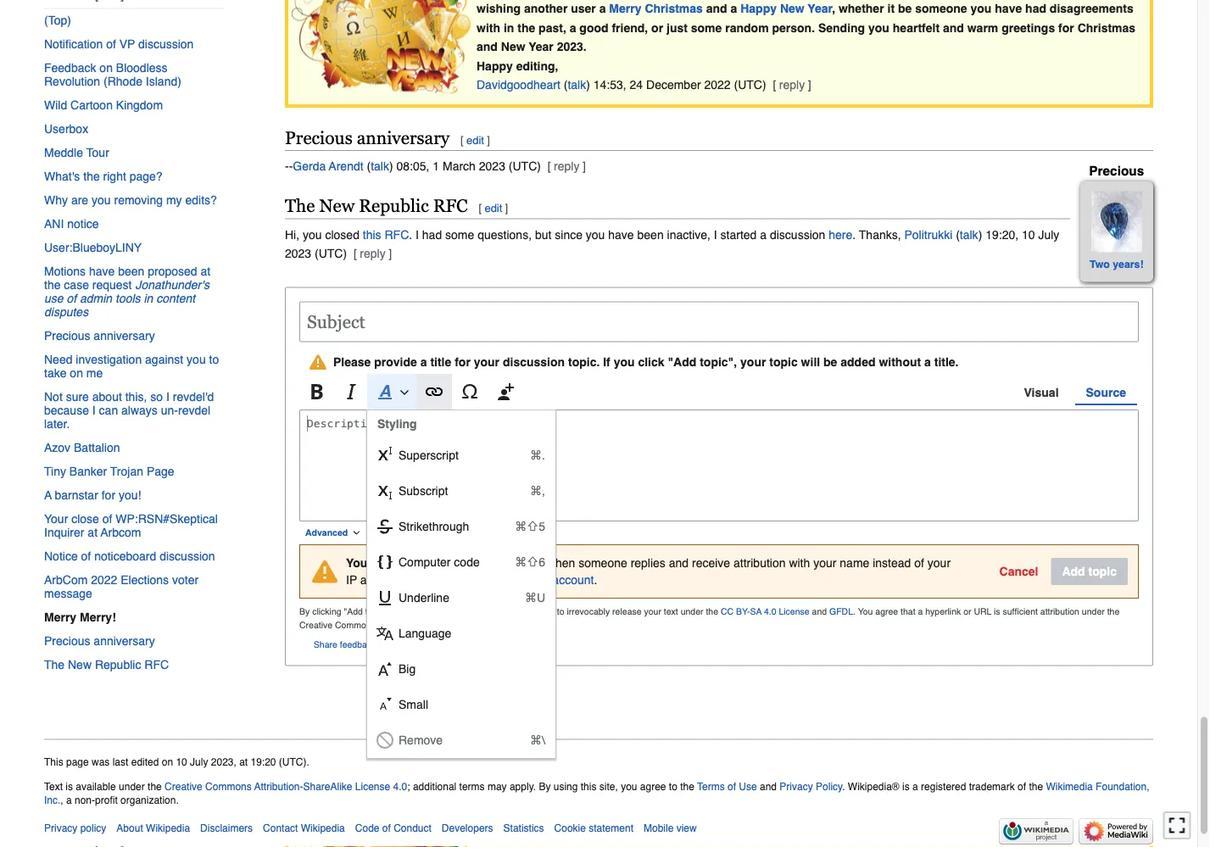 Task type: locate. For each thing, give the bounding box(es) containing it.
[ edit ] up questions,
[[479, 202, 508, 215]]

is
[[994, 607, 1000, 617], [66, 781, 73, 793], [902, 781, 910, 793]]

1 horizontal spatial topic
[[1089, 565, 1117, 579]]

0 horizontal spatial christmas
[[645, 2, 703, 16]]

republic up this rfc link
[[359, 196, 429, 216]]

reply down this rfc link
[[360, 247, 386, 261]]

about down the license.
[[379, 640, 401, 650]]

1 vertical spatial ,
[[61, 795, 63, 807]]

1 vertical spatial reply button
[[554, 160, 580, 174]]

2022 inside arbcom 2022 elections voter message
[[91, 573, 117, 587]]

(utc) right march
[[509, 160, 541, 174]]

2023 down hi,
[[285, 247, 311, 261]]

add topic button
[[1051, 558, 1128, 586]]

0 vertical spatial merry
[[609, 2, 642, 16]]

0 vertical spatial commons
[[335, 621, 376, 631]]

(
[[564, 78, 568, 92], [367, 160, 371, 174], [956, 228, 960, 242]]

july right the 19:20, at right
[[1039, 228, 1060, 242]]

"add right clicking
[[344, 607, 363, 617]]

reply button up the since on the top
[[554, 160, 580, 174]]

2 wikipedia from the left
[[301, 823, 345, 835]]

i right sure
[[92, 404, 96, 417]]

can left this,
[[99, 404, 118, 417]]

because
[[44, 404, 89, 417]]

0 vertical spatial with
[[477, 21, 500, 35]]

1 vertical spatial with
[[789, 557, 810, 570]]

2023 right march
[[479, 160, 505, 174]]

1 horizontal spatial 4.0
[[764, 607, 777, 617]]

0 vertical spatial or
[[652, 21, 663, 35]]

topic
[[770, 356, 798, 369], [1089, 565, 1117, 579]]

cc by-sa 4.0 license link
[[721, 607, 810, 617]]

agree inside . you agree that a hyperlink or url is sufficient attribution under the creative commons license.
[[876, 607, 898, 617]]

1 vertical spatial are
[[371, 557, 389, 570]]

wikipedia for about wikipedia
[[146, 823, 190, 835]]

to left our on the left bottom of page
[[434, 607, 442, 617]]

1 horizontal spatial happy
[[741, 2, 777, 16]]

0 vertical spatial by
[[299, 607, 310, 617]]

had for some
[[422, 228, 442, 242]]

text
[[44, 781, 63, 793]]

styling
[[377, 418, 417, 431]]

2 horizontal spatial for
[[1059, 21, 1074, 35]]

1 horizontal spatial july
[[1039, 228, 1060, 242]]

1 vertical spatial been
[[118, 265, 144, 278]]

when
[[547, 557, 575, 570]]

, down text
[[61, 795, 63, 807]]

edit for precious anniversary
[[466, 134, 484, 147]]

be right it at the top of page
[[898, 2, 912, 16]]

for inside , whether it be someone you have had disagreements with in the past, a good friend, or just some random person. sending you heartfelt and warm greetings for christmas and new year 2023. happy editing,
[[1059, 21, 1074, 35]]

can inside to be notified when someone replies and receive attribution with your name instead of your ip address, you can
[[432, 574, 451, 587]]

new inside , whether it be someone you have had disagreements with in the past, a good friend, or just some random person. sending you heartfelt and warm greetings for christmas and new year 2023. happy editing,
[[501, 40, 526, 54]]

0 horizontal spatial merry
[[44, 611, 76, 624]]

attribution
[[734, 557, 786, 570], [1041, 607, 1080, 617]]

1 vertical spatial edit link
[[485, 202, 502, 215]]

advanced
[[305, 528, 348, 539]]

0 horizontal spatial this
[[363, 228, 381, 242]]

0 vertical spatial are
[[71, 193, 88, 207]]

precious anniversary link down merry!
[[44, 629, 224, 653]]

talk left the 19:20, at right
[[960, 228, 978, 242]]

under right text
[[681, 607, 704, 617]]

0 vertical spatial ,
[[833, 2, 836, 16]]

trademark
[[969, 781, 1015, 793]]

2 precious anniversary link from the top
[[44, 629, 224, 653]]

azov battalion link
[[44, 436, 224, 460]]

contact
[[263, 823, 298, 835]]

1 vertical spatial talk
[[371, 160, 389, 174]]

license.
[[378, 621, 408, 631]]

0 vertical spatial talk link
[[568, 78, 586, 92]]

10
[[1022, 228, 1035, 242], [176, 757, 187, 769]]

1 horizontal spatial you
[[858, 607, 873, 617]]

your left text
[[644, 607, 662, 617]]

cancel button
[[994, 558, 1045, 586]]

1 vertical spatial reply
[[554, 160, 580, 174]]

anniversary up investigation
[[94, 329, 155, 343]]

1 horizontal spatial are
[[371, 557, 389, 570]]

policy
[[80, 823, 106, 835]]

edit up questions,
[[485, 202, 502, 215]]

0 vertical spatial license
[[779, 607, 810, 617]]

. up irrevocably
[[594, 574, 597, 587]]

precious anniversary down merry!
[[44, 635, 155, 648]]

2 horizontal spatial under
[[1082, 607, 1105, 617]]

in left the past,
[[504, 21, 514, 35]]

1 horizontal spatial someone
[[915, 2, 967, 16]]

feedback
[[44, 61, 96, 75]]

will
[[801, 356, 820, 369]]

edit up march
[[466, 134, 484, 147]]

1 vertical spatial on
[[70, 366, 83, 380]]

july left 2023,
[[190, 757, 208, 769]]

0 vertical spatial the new republic rfc
[[285, 196, 468, 216]]

random
[[725, 21, 769, 35]]

0 horizontal spatial edit link
[[466, 134, 484, 147]]

0 horizontal spatial happy
[[477, 59, 513, 73]]

a
[[44, 489, 52, 502]]

0 horizontal spatial talk
[[371, 160, 389, 174]]

0 vertical spatial be
[[898, 2, 912, 16]]

to
[[209, 353, 219, 366], [434, 607, 442, 617], [557, 607, 564, 617], [669, 781, 678, 793]]

happy inside , whether it be someone you have had disagreements with in the past, a good friend, or just some random person. sending you heartfelt and warm greetings for christmas and new year 2023. happy editing,
[[477, 59, 513, 73]]

powered by mediawiki image
[[1079, 819, 1154, 845]]

organization.
[[120, 795, 179, 807]]

happy new year link
[[741, 2, 833, 16]]

had inside , whether it be someone you have had disagreements with in the past, a good friend, or just some random person. sending you heartfelt and warm greetings for christmas and new year 2023. happy editing,
[[1026, 2, 1047, 16]]

[ down , whether it be someone you have had disagreements with in the past, a good friend, or just some random person. sending you heartfelt and warm greetings for christmas and new year 2023. happy editing,
[[773, 78, 776, 92]]

1 - from the left
[[285, 160, 289, 174]]

talk link left 08:05,
[[371, 160, 389, 174]]

christmas down the 'disagreements'
[[1078, 21, 1136, 35]]

1 horizontal spatial in
[[504, 21, 514, 35]]

clicking
[[312, 607, 341, 617]]

0 vertical spatial in
[[504, 21, 514, 35]]

irrevocably
[[567, 607, 610, 617]]

. down 08:05,
[[409, 228, 412, 242]]

for right title
[[455, 356, 471, 369]]

0 vertical spatial can
[[99, 404, 118, 417]]

topic right add
[[1089, 565, 1117, 579]]

(top) link
[[44, 9, 224, 32]]

your
[[474, 356, 500, 369], [741, 356, 766, 369], [814, 557, 837, 570], [928, 557, 951, 570], [644, 607, 662, 617]]

is right text
[[66, 781, 73, 793]]

anniversary for second precious anniversary link from the bottom
[[94, 329, 155, 343]]

1 vertical spatial anniversary
[[94, 329, 155, 343]]

create an account link
[[500, 574, 594, 587]]

please provide a title for your discussion topic. if you click "add topic", your topic will be added without a title.
[[333, 356, 959, 369]]

under inside . you agree that a hyperlink or url is sufficient attribution under the creative commons license.
[[1082, 607, 1105, 617]]

revdel'd
[[173, 390, 214, 404]]

hi, you closed this rfc . i had some questions, but since you have been inactive, i started a discussion here . thanks, politrukki ( talk
[[285, 228, 978, 242]]

talk left 08:05,
[[371, 160, 389, 174]]

had right this rfc link
[[422, 228, 442, 242]]

superscript
[[399, 449, 459, 463]]

) left 08:05,
[[389, 160, 393, 174]]

2 vertical spatial )
[[978, 228, 982, 242]]

1 horizontal spatial privacy
[[780, 781, 813, 793]]

2022 down noticeboard
[[91, 573, 117, 587]]

1 vertical spatial precious anniversary
[[44, 329, 155, 343]]

commons up feedback
[[335, 621, 376, 631]]

0 vertical spatial creative
[[299, 621, 333, 631]]

2 vertical spatial talk
[[960, 228, 978, 242]]

the new republic rfc down merry!
[[44, 658, 169, 672]]

0 horizontal spatial year
[[529, 40, 554, 54]]

2 horizontal spatial (
[[956, 228, 960, 242]]

2 horizontal spatial talk link
[[960, 228, 978, 242]]

mention a user image
[[497, 374, 514, 410]]

0 horizontal spatial license
[[355, 781, 390, 793]]

0 horizontal spatial commons
[[205, 781, 252, 793]]

or down merry christmas link
[[652, 21, 663, 35]]

at inside the your close of wp:rsn#skeptical inquirer at arbcom
[[88, 526, 98, 540]]

started
[[721, 228, 757, 242]]

1 horizontal spatial at
[[201, 265, 210, 278]]

year inside , whether it be someone you have had disagreements with in the past, a good friend, or just some random person. sending you heartfelt and warm greetings for christmas and new year 2023. happy editing,
[[529, 40, 554, 54]]

agree left that at right
[[876, 607, 898, 617]]

1 vertical spatial precious anniversary link
[[44, 629, 224, 653]]

at left 19:20 at bottom
[[239, 757, 248, 769]]

arbcom 2022 elections voter message link
[[44, 568, 224, 606]]

a inside , whether it be someone you have had disagreements with in the past, a good friend, or just some random person. sending you heartfelt and warm greetings for christmas and new year 2023. happy editing,
[[570, 21, 576, 35]]

a inside . you agree that a hyperlink or url is sufficient attribution under the creative commons license.
[[918, 607, 923, 617]]

proposed
[[148, 265, 197, 278]]

reply button down this rfc link
[[360, 247, 386, 261]]

2 vertical spatial be
[[489, 557, 502, 570]]

merry up friend,
[[609, 2, 642, 16]]

the left 'right'
[[83, 170, 100, 183]]

0 vertical spatial had
[[1026, 2, 1047, 16]]

14:53,
[[594, 78, 627, 92]]

1 vertical spatial by
[[539, 781, 551, 793]]

1 horizontal spatial edit link
[[485, 202, 502, 215]]

be right to
[[489, 557, 502, 570]]

0 vertical spatial this
[[363, 228, 381, 242]]

0 horizontal spatial republic
[[95, 658, 141, 672]]

receive
[[692, 557, 730, 570]]

years!
[[1113, 258, 1144, 271]]

two years! link
[[1090, 258, 1144, 271]]

hyperlink
[[926, 607, 961, 617]]

on right edited
[[162, 757, 173, 769]]

a barnstar for you!
[[44, 489, 141, 502]]

the new republic rfc up this rfc link
[[285, 196, 468, 216]]

anniversary up the new republic rfc link
[[94, 635, 155, 648]]

for left you!
[[102, 489, 115, 502]]

1 horizontal spatial 2023
[[479, 160, 505, 174]]

4.0 inside footer
[[393, 781, 407, 793]]

0 horizontal spatial is
[[66, 781, 73, 793]]

1 horizontal spatial commons
[[335, 621, 376, 631]]

what's the right page?
[[44, 170, 163, 183]]

. inside . you agree that a hyperlink or url is sufficient attribution under the creative commons license.
[[853, 607, 856, 617]]

[ edit ] up march
[[461, 134, 490, 147]]

someone inside , whether it be someone you have had disagreements with in the past, a good friend, or just some random person. sending you heartfelt and warm greetings for christmas and new year 2023. happy editing,
[[915, 2, 967, 16]]

wikipedia down organization.
[[146, 823, 190, 835]]

politrukki
[[905, 228, 953, 242]]

with inside , whether it be someone you have had disagreements with in the past, a good friend, or just some random person. sending you heartfelt and warm greetings for christmas and new year 2023. happy editing,
[[477, 21, 500, 35]]

provide
[[374, 356, 417, 369]]

why are you removing my edits?
[[44, 193, 217, 207]]

0 vertical spatial for
[[1059, 21, 1074, 35]]

2 horizontal spatial talk
[[960, 228, 978, 242]]

year up sending
[[808, 2, 833, 16]]

the down add topic
[[1107, 607, 1120, 617]]

with for in
[[477, 21, 500, 35]]

0 vertical spatial 2023
[[479, 160, 505, 174]]

are for why
[[71, 193, 88, 207]]

[ edit ] for precious anniversary
[[461, 134, 490, 147]]

source tab
[[1082, 380, 1131, 406]]

0 horizontal spatial the
[[44, 658, 65, 672]]

march
[[443, 160, 476, 174]]

in inside jonathunder's use of admin tools in content disputes
[[144, 292, 153, 305]]

or
[[652, 21, 663, 35], [964, 607, 972, 617]]

, whether it be someone you have had disagreements with in the past, a good friend, or just some random person. sending you heartfelt and warm greetings for christmas and new year 2023. happy editing,
[[477, 2, 1136, 73]]

creative commons attribution-sharealike license 4.0 link
[[165, 781, 407, 793]]

terms
[[697, 781, 725, 793]]

⌘⇧6
[[515, 556, 545, 569]]

edit link for precious anniversary
[[466, 134, 484, 147]]

0 horizontal spatial edit
[[466, 134, 484, 147]]

1 vertical spatial )
[[389, 160, 393, 174]]

greetings
[[1002, 21, 1055, 35]]

this up [ reply ]
[[363, 228, 381, 242]]

hi,
[[285, 228, 300, 242]]

(rhode
[[104, 75, 142, 88]]

take
[[44, 366, 67, 380]]

talk left 14:53, at top
[[568, 78, 586, 92]]

1 vertical spatial can
[[432, 574, 451, 587]]

attribution right sufficient
[[1041, 607, 1080, 617]]

0 horizontal spatial at
[[88, 526, 98, 540]]

(utc) up creative commons attribution-sharealike license 4.0 link
[[279, 757, 307, 769]]

commons
[[335, 621, 376, 631], [205, 781, 252, 793]]

address,
[[360, 574, 406, 587]]

fullscreen image
[[1169, 817, 1186, 834]]

under down add topic
[[1082, 607, 1105, 617]]

talk link for ) 14:53, 24 december 2022 (utc)
[[568, 78, 586, 92]]

be inside , whether it be someone you have had disagreements with in the past, a good friend, or just some random person. sending you heartfelt and warm greetings for christmas and new year 2023. happy editing,
[[898, 2, 912, 16]]

have right the since on the top
[[608, 228, 634, 242]]

with inside to be notified when someone replies and receive attribution with your name instead of your ip address, you can
[[789, 557, 810, 570]]

is right wikipedia®
[[902, 781, 910, 793]]

text
[[664, 607, 678, 617]]

you right against
[[187, 353, 206, 366]]

2 horizontal spatial rfc
[[433, 196, 468, 216]]

1 horizontal spatial some
[[691, 21, 722, 35]]

edit link up march
[[466, 134, 484, 147]]

0 horizontal spatial be
[[489, 557, 502, 570]]

feedback on bloodless revolution (rhode island)
[[44, 61, 181, 88]]

share feedback about this feature link
[[314, 640, 447, 650]]

footer
[[44, 740, 1154, 847]]

0 vertical spatial reply button
[[779, 78, 805, 92]]

editing,
[[516, 59, 558, 73]]

about inside not sure about this, so i revdel'd because i can always un-revdel later.
[[92, 390, 122, 404]]

a up 2023.
[[570, 21, 576, 35]]

about for this
[[379, 640, 401, 650]]

it
[[888, 2, 895, 16]]

merry merry!
[[44, 611, 116, 624]]

license
[[779, 607, 810, 617], [355, 781, 390, 793]]

merry merry! link
[[44, 606, 236, 629]]

someone inside to be notified when someone replies and receive attribution with your name instead of your ip address, you can
[[579, 557, 627, 570]]

you up ip
[[346, 557, 368, 570]]

] up questions,
[[505, 202, 508, 215]]

Description text field
[[300, 411, 1138, 521]]

by left clicking
[[299, 607, 310, 617]]

christmas inside , whether it be someone you have had disagreements with in the past, a good friend, or just some random person. sending you heartfelt and warm greetings for christmas and new year 2023. happy editing,
[[1078, 21, 1136, 35]]

1 vertical spatial 4.0
[[393, 781, 407, 793]]

topic inside button
[[1089, 565, 1117, 579]]

been down user:blueboyliny link
[[118, 265, 144, 278]]

been left inactive,
[[637, 228, 664, 242]]

republic
[[359, 196, 429, 216], [95, 658, 141, 672]]

2 horizontal spatial )
[[978, 228, 982, 242]]

link ⌘k image
[[426, 374, 443, 410]]

] up the since on the top
[[583, 160, 586, 174]]

creative down clicking
[[299, 621, 333, 631]]

merry
[[609, 2, 642, 16], [44, 611, 76, 624]]

1 horizontal spatial by
[[539, 781, 551, 793]]

on down the notification of vp discussion
[[100, 61, 113, 75]]

gfdl link
[[830, 607, 853, 617]]

questions,
[[478, 228, 532, 242]]

1 vertical spatial 2022
[[91, 573, 117, 587]]

1 vertical spatial 2023
[[285, 247, 311, 261]]

, inside , whether it be someone you have had disagreements with in the past, a good friend, or just some random person. sending you heartfelt and warm greetings for christmas and new year 2023. happy editing,
[[833, 2, 836, 16]]

- left gerda in the top left of the page
[[285, 160, 289, 174]]

0 horizontal spatial attribution
[[734, 557, 786, 570]]

investigation
[[76, 353, 142, 366]]

0 vertical spatial "add
[[668, 356, 697, 369]]

mobile
[[644, 823, 674, 835]]

2022 right december
[[704, 78, 731, 92]]

to inside the need investigation against you to take on me
[[209, 353, 219, 366]]

1 wikipedia from the left
[[146, 823, 190, 835]]

can down computer code
[[432, 574, 451, 587]]

talk link for ) 08:05, 1 march 2023 (utc)
[[371, 160, 389, 174]]

and left gfdl link
[[812, 607, 827, 617]]

to left irrevocably
[[557, 607, 564, 617]]

about wikipedia link
[[117, 823, 190, 835]]

in inside , whether it be someone you have had disagreements with in the past, a good friend, or just some random person. sending you heartfelt and warm greetings for christmas and new year 2023. happy editing,
[[504, 21, 514, 35]]

Subject text field
[[299, 302, 1139, 343]]

edit link up questions,
[[485, 202, 502, 215]]

1 vertical spatial topic
[[1089, 565, 1117, 579]]

if
[[603, 356, 610, 369]]

policy
[[816, 781, 843, 793]]

⌘⇧5
[[515, 520, 545, 534]]

you inside . you agree that a hyperlink or url is sufficient attribution under the creative commons license.
[[858, 607, 873, 617]]

bold ⌘b image
[[309, 374, 326, 410]]

2023,
[[211, 757, 236, 769]]

of right instead
[[915, 557, 924, 570]]

special character image
[[461, 374, 478, 410]]

why
[[44, 193, 68, 207]]

language button
[[367, 616, 556, 652]]

the inside . you agree that a hyperlink or url is sufficient attribution under the creative commons license.
[[1107, 607, 1120, 617]]

, inside footer
[[61, 795, 63, 807]]

in right the tools
[[144, 292, 153, 305]]

precious
[[285, 128, 353, 148], [1089, 164, 1144, 179], [44, 329, 90, 343], [44, 635, 90, 648]]

0 horizontal spatial reply button
[[360, 247, 386, 261]]

rfc
[[433, 196, 468, 216], [385, 228, 409, 242], [144, 658, 169, 672]]

) left 14:53, at top
[[586, 78, 590, 92]]

user:blueboyliny link
[[44, 236, 224, 260]]

0 vertical spatial on
[[100, 61, 113, 75]]

0 horizontal spatial on
[[70, 366, 83, 380]]

]
[[808, 78, 811, 92], [487, 134, 490, 147], [583, 160, 586, 174], [505, 202, 508, 215], [389, 247, 392, 261]]

christmas
[[645, 2, 703, 16], [1078, 21, 1136, 35]]

elections
[[121, 573, 169, 587]]

is right url
[[994, 607, 1000, 617]]

notice of noticeboard discussion link
[[44, 545, 224, 568]]



Task type: describe. For each thing, give the bounding box(es) containing it.
0 horizontal spatial (
[[367, 160, 371, 174]]

sufficient
[[1003, 607, 1038, 617]]

creative inside . you agree that a hyperlink or url is sufficient attribution under the creative commons license.
[[299, 621, 333, 631]]

and down ⌘u
[[514, 607, 529, 617]]

, for whether
[[833, 2, 836, 16]]

you inside to be notified when someone replies and receive attribution with your name instead of your ip address, you can
[[409, 574, 428, 587]]

edit for the new republic rfc
[[485, 202, 502, 215]]

0 horizontal spatial topic
[[770, 356, 798, 369]]

0 vertical spatial rfc
[[433, 196, 468, 216]]

(utc) down 'random'
[[734, 78, 766, 92]]

i right this rfc link
[[416, 228, 419, 242]]

a right the started
[[760, 228, 767, 242]]

i left the started
[[714, 228, 717, 242]]

0 vertical spatial anniversary
[[357, 128, 450, 148]]

1 precious anniversary link from the top
[[44, 324, 224, 348]]

good
[[580, 21, 609, 35]]

been inside motions have been proposed at the case request
[[118, 265, 144, 278]]

is inside . you agree that a hyperlink or url is sufficient attribution under the creative commons license.
[[994, 607, 1000, 617]]

a left registered
[[913, 781, 918, 793]]

1 horizontal spatial be
[[824, 356, 837, 369]]

1 vertical spatial license
[[355, 781, 390, 793]]

19:20,
[[986, 228, 1019, 242]]

on inside the need investigation against you to take on me
[[70, 366, 83, 380]]

source
[[1086, 386, 1126, 400]]

[ edit ] for the new republic rfc
[[479, 202, 508, 215]]

your left name
[[814, 557, 837, 570]]

2 vertical spatial talk link
[[960, 228, 978, 242]]

attribution inside to be notified when someone replies and receive attribution with your name instead of your ip address, you can
[[734, 557, 786, 570]]

2 vertical spatial (
[[956, 228, 960, 242]]

page
[[66, 757, 89, 769]]

italic ⌘i image
[[343, 374, 360, 410]]

i right so
[[166, 390, 170, 404]]

you right the since on the top
[[586, 228, 605, 242]]

1 horizontal spatial is
[[902, 781, 910, 793]]

24
[[630, 78, 643, 92]]

have inside motions have been proposed at the case request
[[89, 265, 115, 278]]

tools
[[115, 292, 140, 305]]

0 horizontal spatial 10
[[176, 757, 187, 769]]

2 - from the left
[[289, 160, 293, 174]]

gerda arendt link
[[293, 160, 364, 174]]

merry for merry christmas and a happy new year
[[609, 2, 642, 16]]

battalion
[[74, 441, 120, 455]]

alert image
[[310, 354, 327, 371]]

] down this rfc link
[[389, 247, 392, 261]]

here
[[829, 228, 853, 242]]

new up closed on the top left of page
[[319, 196, 355, 216]]

of inside jonathunder's use of admin tools in content disputes
[[67, 292, 76, 305]]

. up sharealike
[[307, 757, 309, 769]]

2 vertical spatial reply
[[360, 247, 386, 261]]

2 vertical spatial reply button
[[360, 247, 386, 261]]

reply button for -- gerda arendt ( talk ) 08:05, 1 march 2023 (utc) [ reply ]
[[554, 160, 580, 174]]

merry for merry merry!
[[44, 611, 76, 624]]

politrukki link
[[905, 228, 953, 242]]

agree down ⌘u
[[532, 607, 555, 617]]

1 horizontal spatial )
[[586, 78, 590, 92]]

commons inside . you agree that a hyperlink or url is sufficient attribution under the creative commons license.
[[335, 621, 376, 631]]

2 vertical spatial precious anniversary
[[44, 635, 155, 648]]

ani notice
[[44, 217, 99, 231]]

davidgoodheart link
[[477, 78, 561, 92]]

your right instead
[[928, 557, 951, 570]]

what's
[[44, 170, 80, 183]]

1 horizontal spatial the
[[285, 196, 315, 216]]

gfdl
[[830, 607, 853, 617]]

you up the license.
[[392, 607, 407, 617]]

1 horizontal spatial republic
[[359, 196, 429, 216]]

wp:rsn#skeptical
[[116, 512, 218, 526]]

anniversary for first precious anniversary link from the bottom
[[94, 635, 155, 648]]

you down "what's the right page?"
[[92, 193, 111, 207]]

at inside motions have been proposed at the case request
[[201, 265, 210, 278]]

or inside . you agree that a hyperlink or url is sufficient attribution under the creative commons license.
[[964, 607, 972, 617]]

sa
[[750, 607, 762, 617]]

cc
[[721, 607, 734, 617]]

notice of noticeboard discussion
[[44, 550, 215, 563]]

and left "warm"
[[943, 21, 964, 35]]

statement
[[589, 823, 634, 835]]

code of conduct link
[[355, 823, 432, 835]]

on inside feedback on bloodless revolution (rhode island)
[[100, 61, 113, 75]]

text is available under the creative commons attribution-sharealike license 4.0 ; additional terms may apply.  by using this site, you agree to the terms of use and privacy policy . wikipedia® is a registered trademark of the
[[44, 781, 1046, 793]]

1 vertical spatial privacy
[[44, 823, 77, 835]]

wild cartoon kingdom link
[[44, 93, 224, 117]]

footer containing this page was last edited on 10 july 2023, at 19:20
[[44, 740, 1154, 847]]

of inside to be notified when someone replies and receive attribution with your name instead of your ip address, you can
[[915, 557, 924, 570]]

small button
[[367, 687, 556, 723]]

of right code
[[382, 823, 391, 835]]

1 horizontal spatial year
[[808, 2, 833, 16]]

(utc) inside ) 19:20, 10 july 2023 (utc)
[[315, 247, 347, 261]]

of inside the your close of wp:rsn#skeptical inquirer at arbcom
[[102, 512, 112, 526]]

1 vertical spatial republic
[[95, 658, 141, 672]]

discussion left the here link
[[770, 228, 826, 242]]

discussion up bloodless at the left top of the page
[[138, 37, 194, 51]]

2 vertical spatial at
[[239, 757, 248, 769]]

the inside , whether it be someone you have had disagreements with in the past, a good friend, or just some random person. sending you heartfelt and warm greetings for christmas and new year 2023. happy editing,
[[518, 21, 535, 35]]

un-
[[161, 404, 178, 417]]

0 vertical spatial talk
[[568, 78, 586, 92]]

sure
[[66, 390, 89, 404]]

agree down underline
[[409, 607, 432, 617]]

;
[[407, 781, 410, 793]]

name
[[840, 557, 870, 570]]

cookie statement
[[554, 823, 634, 835]]

) inside ) 19:20, 10 july 2023 (utc)
[[978, 228, 982, 242]]

need investigation against you to take on me link
[[44, 348, 224, 385]]

[ reply ]
[[354, 247, 392, 261]]

0 vertical spatial 4.0
[[764, 607, 777, 617]]

. you agree that a hyperlink or url is sufficient attribution under the creative commons license.
[[299, 607, 1120, 631]]

the left cc
[[706, 607, 718, 617]]

discussion up voter
[[160, 550, 215, 563]]

your close of wp:rsn#skeptical inquirer at arbcom
[[44, 512, 218, 540]]

0 horizontal spatial under
[[119, 781, 145, 793]]

close
[[71, 512, 99, 526]]

wild
[[44, 98, 67, 112]]

userbox
[[44, 122, 88, 136]]

1 vertical spatial have
[[608, 228, 634, 242]]

about for this,
[[92, 390, 122, 404]]

. left thanks,
[[853, 228, 856, 242]]

add topic
[[1062, 565, 1117, 579]]

description
[[307, 418, 380, 430]]

10 inside ) 19:20, 10 july 2023 (utc)
[[1022, 228, 1035, 242]]

wikipedia®
[[848, 781, 900, 793]]

reply button for davidgoodheart ( talk ) 14:53, 24 december 2022 (utc) [ reply ]
[[779, 78, 805, 92]]

december
[[646, 78, 701, 92]]

with for your
[[789, 557, 810, 570]]

to left terms in the bottom right of the page
[[669, 781, 678, 793]]

of left use
[[728, 781, 736, 793]]

0 horizontal spatial some
[[445, 228, 474, 242]]

switch editor tab list
[[1013, 374, 1139, 410]]

[ up but
[[548, 160, 551, 174]]

island)
[[146, 75, 181, 88]]

add
[[1062, 565, 1085, 579]]

edit link for the new republic rfc
[[485, 202, 502, 215]]

0 vertical spatial privacy
[[780, 781, 813, 793]]

tiny
[[44, 465, 66, 478]]

code of conduct
[[355, 823, 432, 835]]

⌘\
[[530, 734, 545, 748]]

2 vertical spatial for
[[102, 489, 115, 502]]

this for feature
[[403, 640, 417, 650]]

, for a
[[61, 795, 63, 807]]

remove
[[399, 734, 443, 748]]

someone for replies
[[579, 557, 627, 570]]

you right hi,
[[303, 228, 322, 242]]

of right trademark
[[1018, 781, 1026, 793]]

0 horizontal spatial the new republic rfc
[[44, 658, 169, 672]]

had for disagreements
[[1026, 2, 1047, 16]]

disagreements
[[1050, 2, 1134, 16]]

[ up march
[[461, 134, 464, 147]]

0 vertical spatial christmas
[[645, 2, 703, 16]]

you!
[[119, 489, 141, 502]]

the left wikimedia
[[1029, 781, 1043, 793]]

have inside , whether it be someone you have had disagreements with in the past, a good friend, or just some random person. sending you heartfelt and warm greetings for christmas and new year 2023. happy editing,
[[995, 2, 1022, 16]]

the up organization.
[[148, 781, 162, 793]]

be inside to be notified when someone replies and receive attribution with your name instead of your ip address, you can
[[489, 557, 502, 570]]

someone for you
[[915, 2, 967, 16]]

a barnstar for you! link
[[44, 484, 224, 507]]

attribution inside . you agree that a hyperlink or url is sufficient attribution under the creative commons license.
[[1041, 607, 1080, 617]]

1 vertical spatial july
[[190, 757, 208, 769]]

0 horizontal spatial rfc
[[144, 658, 169, 672]]

the inside motions have been proposed at the case request
[[44, 278, 61, 292]]

a left "non-"
[[66, 795, 72, 807]]

new down merry merry!
[[68, 658, 92, 672]]

wikipedia for contact wikipedia
[[301, 823, 345, 835]]

1 vertical spatial rfc
[[385, 228, 409, 242]]

can inside not sure about this, so i revdel'd because i can always un-revdel later.
[[99, 404, 118, 417]]

need
[[44, 353, 72, 366]]

right
[[103, 170, 126, 183]]

your up special character "icon"
[[474, 356, 500, 369]]

of left vp on the top of the page
[[106, 37, 116, 51]]

logged
[[414, 557, 453, 570]]

a left title
[[420, 356, 427, 369]]

here link
[[829, 228, 853, 242]]

0 vertical spatial 2022
[[704, 78, 731, 92]]

0 vertical spatial you
[[346, 557, 368, 570]]

⌘,
[[530, 485, 545, 498]]

of right notice
[[81, 550, 91, 563]]

1 vertical spatial "add
[[344, 607, 363, 617]]

the left terms in the bottom right of the page
[[680, 781, 695, 793]]

sharealike
[[303, 781, 352, 793]]

july inside ) 19:20, 10 july 2023 (utc)
[[1039, 228, 1060, 242]]

1 vertical spatial commons
[[205, 781, 252, 793]]

url
[[974, 607, 992, 617]]

your down subject text box
[[741, 356, 766, 369]]

meddle tour link
[[44, 141, 224, 165]]

[ up questions,
[[479, 202, 482, 215]]

wikimedia foundation image
[[999, 819, 1074, 845]]

notification
[[44, 37, 103, 51]]

motions
[[44, 265, 86, 278]]

jonathunder's use of admin tools in content disputes
[[44, 278, 209, 319]]

and right use
[[760, 781, 777, 793]]

2 vertical spatial this
[[581, 781, 597, 793]]

but
[[535, 228, 552, 242]]

disclaimers
[[200, 823, 253, 835]]

[ down closed on the top left of page
[[354, 247, 357, 261]]

and up davidgoodheart
[[477, 40, 498, 54]]

statistics
[[503, 823, 544, 835]]

discussion up mention a user icon
[[503, 356, 565, 369]]

] up -- gerda arendt ( talk ) 08:05, 1 march 2023 (utc) [ reply ]
[[487, 134, 490, 147]]

case
[[64, 278, 89, 292]]

1 horizontal spatial "add
[[668, 356, 697, 369]]

2 horizontal spatial reply
[[779, 78, 805, 92]]

or inside , whether it be someone you have had disagreements with in the past, a good friend, or just some random person. sending you heartfelt and warm greetings for christmas and new year 2023. happy editing,
[[652, 21, 663, 35]]

cookie statement link
[[554, 823, 634, 835]]

about
[[117, 823, 143, 835]]

1 horizontal spatial (
[[564, 78, 568, 92]]

me
[[86, 366, 103, 380]]

you right site,
[[621, 781, 637, 793]]

0 vertical spatial precious anniversary
[[285, 128, 450, 148]]

feedback on bloodless revolution (rhode island) link
[[44, 56, 224, 93]]

and inside to be notified when someone replies and receive attribution with your name instead of your ip address, you can
[[669, 557, 689, 570]]

are for you
[[371, 557, 389, 570]]

you right if
[[614, 356, 635, 369]]

this for rfc
[[363, 228, 381, 242]]

. left wikipedia®
[[843, 781, 845, 793]]

create
[[500, 574, 533, 587]]

past,
[[539, 21, 566, 35]]

without
[[879, 356, 921, 369]]

thanks,
[[859, 228, 901, 242]]

] down , whether it be someone you have had disagreements with in the past, a good friend, or just some random person. sending you heartfelt and warm greetings for christmas and new year 2023. happy editing,
[[808, 78, 811, 92]]

and up 'random'
[[706, 2, 727, 16]]

new up person.
[[780, 2, 805, 16]]

you up "warm"
[[971, 2, 992, 16]]

azov
[[44, 441, 71, 455]]

1 horizontal spatial for
[[455, 356, 471, 369]]

a left title.
[[925, 356, 931, 369]]

a up 'random'
[[731, 2, 737, 16]]

additional
[[413, 781, 457, 793]]

1 horizontal spatial under
[[681, 607, 704, 617]]

you inside the need investigation against you to take on me
[[187, 353, 206, 366]]

so
[[150, 390, 163, 404]]

2023 inside ) 19:20, 10 july 2023 (utc)
[[285, 247, 311, 261]]

not sure about this, so i revdel'd because i can always un-revdel later. link
[[44, 385, 224, 436]]

what's the right page? link
[[44, 165, 224, 188]]

to be notified when someone replies and receive attribution with your name instead of your ip address, you can
[[346, 557, 951, 587]]

page
[[147, 465, 174, 478]]

tiny banker trojan page
[[44, 465, 174, 478]]

your
[[44, 512, 68, 526]]

0 horizontal spatial )
[[389, 160, 393, 174]]

0 vertical spatial happy
[[741, 2, 777, 16]]

1 horizontal spatial been
[[637, 228, 664, 242]]

2 vertical spatial on
[[162, 757, 173, 769]]

1 vertical spatial creative
[[165, 781, 203, 793]]

1 vertical spatial topic",
[[365, 607, 390, 617]]

1 horizontal spatial topic",
[[700, 356, 737, 369]]

notice
[[67, 217, 99, 231]]

always
[[121, 404, 158, 417]]

that
[[901, 607, 916, 617]]

you down it at the top of page
[[869, 21, 890, 35]]

some inside , whether it be someone you have had disagreements with in the past, a good friend, or just some random person. sending you heartfelt and warm greetings for christmas and new year 2023. happy editing,
[[691, 21, 722, 35]]

meddle
[[44, 146, 83, 160]]

attribution-
[[254, 781, 303, 793]]

privacy policy
[[44, 823, 106, 835]]

merry!
[[80, 611, 116, 624]]

language
[[399, 627, 451, 641]]

agree up mobile
[[640, 781, 666, 793]]



Task type: vqa. For each thing, say whether or not it's contained in the screenshot.
Personal tools NAVIGATION
no



